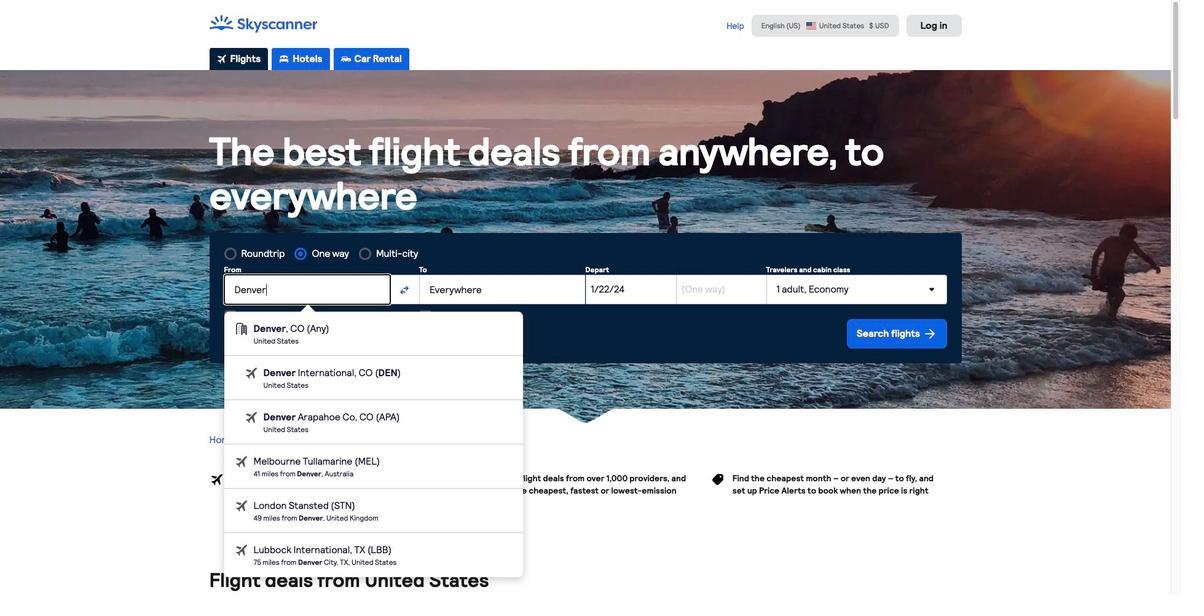 Task type: locate. For each thing, give the bounding box(es) containing it.
Add nearby airports checkbox
[[419, 311, 432, 323]]

list box
[[224, 312, 525, 578], [224, 312, 525, 578]]

us image
[[806, 22, 817, 30]]

None field
[[224, 275, 525, 578], [419, 275, 586, 304]]

none field for add nearby airports checkbox
[[224, 275, 525, 578]]

none field country, city or airport
[[224, 275, 525, 578]]

rtl support__yzkyy image
[[234, 322, 249, 336], [244, 410, 259, 425]]

rtl support__yzkyy image
[[923, 327, 938, 341], [244, 366, 259, 381], [234, 455, 249, 469], [234, 499, 249, 514], [234, 543, 249, 558]]

rtl support__otjmo image
[[238, 435, 247, 445]]

none field for add nearby airports option
[[419, 275, 586, 304]]

2 none field from the left
[[419, 275, 586, 304]]

1 horizontal spatial desktop__njgyo image
[[341, 54, 351, 64]]

One way radio
[[295, 248, 307, 260]]

Multi-city radio
[[359, 248, 371, 260]]

1 none field from the left
[[224, 275, 525, 578]]

active__n2u0z image
[[217, 54, 227, 64]]

desktop__njgyo image
[[279, 54, 289, 64], [341, 54, 351, 64]]

switch origin and destination image
[[400, 285, 410, 295]]

2 desktop__njgyo image from the left
[[341, 54, 351, 64]]

0 horizontal spatial desktop__njgyo image
[[279, 54, 289, 64]]



Task type: vqa. For each thing, say whether or not it's contained in the screenshot.
Add nearby airports checkbox's field
yes



Task type: describe. For each thing, give the bounding box(es) containing it.
1 desktop__njgyo image from the left
[[279, 54, 289, 64]]

Direct flights only checkbox
[[224, 330, 236, 343]]

Country, city or airport text field
[[419, 275, 586, 304]]

1 vertical spatial rtl support__yzkyy image
[[244, 410, 259, 425]]

0 vertical spatial rtl support__yzkyy image
[[234, 322, 249, 336]]

Country, city or airport text field
[[224, 275, 391, 304]]

Roundtrip radio
[[224, 248, 236, 260]]

Add nearby airports checkbox
[[224, 311, 236, 323]]



